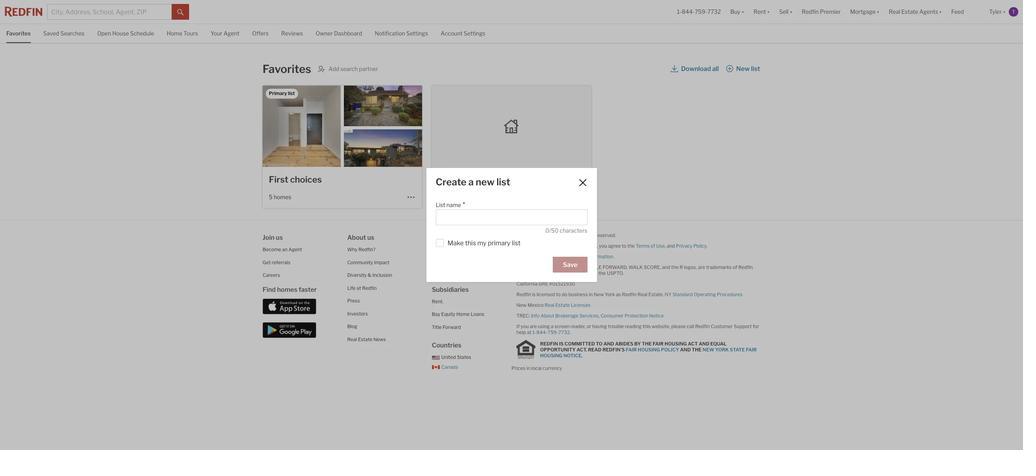 Task type: vqa. For each thing, say whether or not it's contained in the screenshot.
first Oct from left
no



Task type: describe. For each thing, give the bounding box(es) containing it.
0 horizontal spatial home
[[167, 30, 182, 37]]

redfin for and
[[517, 265, 534, 271]]

california dre #01521930
[[517, 281, 576, 287]]

press button
[[347, 298, 360, 304]]

1 horizontal spatial favorites
[[263, 62, 311, 76]]

opportunity
[[541, 347, 576, 353]]

using
[[538, 324, 550, 330]]

not
[[524, 254, 532, 260]]

york
[[716, 347, 729, 353]]

become
[[263, 247, 281, 253]]

find for find us
[[432, 234, 445, 242]]

this inside create a new list dialog
[[465, 240, 476, 247]]

5
[[269, 194, 273, 201]]

new
[[703, 347, 715, 353]]

updated january 2023: by searching, you agree to the terms of use , and privacy policy .
[[517, 243, 708, 249]]

or inside if you are using a screen reader, or having trouble reading this website, please call redfin customer support for help at
[[587, 324, 592, 330]]

0 horizontal spatial the
[[599, 271, 606, 277]]

website,
[[652, 324, 671, 330]]

1 vertical spatial 1-844-759-7732 link
[[533, 330, 570, 336]]

homes for find
[[277, 286, 298, 294]]

redfin inside redfin and all redfin variants, title forward, walk score, and the r logos, are trademarks of redfin corporation, registered or pending in the uspto.
[[739, 265, 753, 271]]

become an agent button
[[263, 247, 302, 253]]

fair housing policy link
[[626, 347, 680, 353]]

a inside if you are using a screen reader, or having trouble reading this website, please call redfin customer support for help at
[[551, 324, 554, 330]]

2 horizontal spatial and
[[699, 341, 710, 347]]

name
[[447, 202, 461, 209]]

investors
[[347, 311, 368, 317]]

759- for 1-844-759-7732
[[695, 8, 708, 15]]

download the redfin app from the google play store image
[[263, 323, 317, 339]]

0 vertical spatial real
[[638, 292, 648, 298]]

fair inside redfin is committed to and abides by the fair housing act and equal opportunity act. read redfin's
[[653, 341, 664, 347]]

countries
[[432, 342, 462, 350]]

1 vertical spatial list
[[497, 177, 511, 188]]

community
[[347, 260, 373, 266]]

list name
[[436, 202, 461, 209]]

dre
[[539, 281, 549, 287]]

7732 for 1-844-759-7732 .
[[559, 330, 570, 336]]

photo of 629 beloit ave, kensington, ca 94708 image
[[344, 130, 423, 186]]

1 horizontal spatial 1-844-759-7732 link
[[678, 8, 721, 15]]

having
[[593, 324, 607, 330]]

0 horizontal spatial fair
[[626, 347, 637, 353]]

this inside if you are using a screen reader, or having trouble reading this website, please call redfin customer support for help at
[[643, 324, 651, 330]]

5 homes
[[269, 194, 292, 201]]

first
[[269, 175, 288, 185]]

user photo image
[[1010, 7, 1019, 17]]

. down the agree
[[614, 254, 615, 260]]

customer
[[711, 324, 733, 330]]

1 vertical spatial in
[[589, 292, 593, 298]]

pending
[[575, 271, 593, 277]]

photo of 5712 solano ave, richmond, ca 94805 image
[[344, 86, 423, 126]]

reviews
[[281, 30, 303, 37]]

rent. button
[[432, 299, 444, 305]]

create a new list
[[436, 177, 511, 188]]

redfin down the "&"
[[362, 285, 377, 291]]

mexico
[[528, 303, 544, 309]]

new york state fair housing notice
[[541, 347, 757, 359]]

states
[[457, 355, 472, 361]]

us for find us
[[447, 234, 454, 242]]

title forward
[[432, 325, 461, 331]]

0 vertical spatial or
[[541, 254, 546, 260]]

act.
[[577, 347, 587, 353]]

operating
[[694, 292, 716, 298]]

contact us button
[[432, 247, 457, 253]]

download the redfin app on the apple app store image
[[263, 299, 317, 315]]

referrals
[[272, 260, 291, 266]]

us for about us
[[368, 234, 375, 242]]

find for find homes faster
[[263, 286, 276, 294]]

saved searches
[[43, 30, 85, 37]]

business
[[569, 292, 588, 298]]

us
[[451, 247, 457, 253]]

0 vertical spatial at
[[357, 285, 361, 291]]

new york state fair housing notice link
[[541, 347, 757, 359]]

all inside button
[[713, 65, 719, 73]]

call
[[687, 324, 695, 330]]

support
[[734, 324, 752, 330]]

is
[[559, 341, 564, 347]]

join us
[[263, 234, 283, 242]]

rent.
[[432, 299, 444, 305]]

1 vertical spatial home
[[457, 312, 470, 318]]

&
[[368, 273, 372, 279]]

licenses
[[571, 303, 591, 309]]

add search partner
[[329, 66, 378, 72]]

terms
[[636, 243, 650, 249]]

title
[[432, 325, 442, 331]]

title
[[589, 265, 602, 271]]

equity
[[442, 312, 456, 318]]

registered
[[545, 271, 568, 277]]

united states
[[442, 355, 472, 361]]

reserved.
[[596, 233, 616, 239]]

january
[[537, 243, 554, 249]]

1 vertical spatial real
[[545, 303, 555, 309]]

real estate news
[[347, 337, 386, 343]]

home tours link
[[167, 24, 198, 42]]

2023
[[546, 233, 558, 239]]

title forward button
[[432, 325, 461, 331]]

0 vertical spatial about
[[347, 234, 366, 242]]

1- for 1-844-759-7732 .
[[533, 330, 537, 336]]

make
[[448, 240, 464, 247]]

. right privacy
[[707, 243, 708, 249]]

as
[[616, 292, 621, 298]]

standard
[[673, 292, 693, 298]]

are inside redfin and all redfin variants, title forward, walk score, and the r logos, are trademarks of redfin corporation, registered or pending in the uspto.
[[699, 265, 706, 271]]

list
[[436, 202, 446, 209]]

favorites link
[[6, 24, 31, 42]]

1 vertical spatial my
[[560, 254, 567, 260]]

all inside redfin and all redfin variants, title forward, walk score, and the r logos, are trademarks of redfin corporation, registered or pending in the uspto.
[[545, 265, 549, 271]]

you inside if you are using a screen reader, or having trouble reading this website, please call redfin customer support for help at
[[521, 324, 529, 330]]

redfin left the is
[[517, 292, 531, 298]]

apartments
[[460, 175, 509, 185]]

life at redfin button
[[347, 285, 377, 291]]

1 horizontal spatial and
[[681, 347, 691, 353]]

create a new list dialog
[[427, 168, 597, 282]]

real estate news button
[[347, 337, 386, 343]]

add search partner button
[[318, 65, 378, 73]]

1 horizontal spatial to
[[622, 243, 627, 249]]

diversity
[[347, 273, 367, 279]]

2 vertical spatial real
[[347, 337, 357, 343]]

to
[[596, 341, 603, 347]]

settings for account settings
[[464, 30, 486, 37]]

screen
[[555, 324, 570, 330]]

new for new mexico real estate licenses
[[517, 303, 527, 309]]

are inside if you are using a screen reader, or having trouble reading this website, please call redfin customer support for help at
[[530, 324, 537, 330]]

diversity & inclusion button
[[347, 273, 392, 279]]

currency
[[543, 366, 563, 372]]

careers button
[[263, 273, 280, 279]]

personal
[[568, 254, 587, 260]]

if you are using a screen reader, or having trouble reading this website, please call redfin customer support for help at
[[517, 324, 760, 336]]

redfin premier
[[802, 8, 841, 15]]

primary
[[488, 240, 511, 247]]

2 vertical spatial list
[[512, 240, 521, 247]]

us for join us
[[276, 234, 283, 242]]

1-844-759-7732
[[678, 8, 721, 15]]

reading
[[625, 324, 642, 330]]

1 horizontal spatial estate
[[556, 303, 570, 309]]

consumer protection notice link
[[601, 313, 664, 319]]

prices in local currency
[[512, 366, 563, 372]]

housing inside new york state fair housing notice
[[541, 353, 563, 359]]

your agent
[[211, 30, 240, 37]]

your
[[211, 30, 223, 37]]

0 horizontal spatial and
[[604, 341, 615, 347]]

and right score,
[[663, 265, 671, 271]]

investors button
[[347, 311, 368, 317]]

1 horizontal spatial you
[[599, 243, 607, 249]]

at inside if you are using a screen reader, or having trouble reading this website, please call redfin customer support for help at
[[527, 330, 532, 336]]

share
[[547, 254, 559, 260]]



Task type: locate. For each thing, give the bounding box(es) containing it.
1 horizontal spatial fair
[[653, 341, 664, 347]]

brokerage
[[556, 313, 579, 319]]

the right by in the bottom right of the page
[[642, 341, 652, 347]]

r
[[680, 265, 683, 271]]

new for new list
[[737, 65, 750, 73]]

redfin right call
[[696, 324, 710, 330]]

1 horizontal spatial the
[[628, 243, 635, 249]]

0 horizontal spatial at
[[357, 285, 361, 291]]

find down careers button
[[263, 286, 276, 294]]

1 horizontal spatial find
[[432, 234, 445, 242]]

0 horizontal spatial about
[[347, 234, 366, 242]]

all down share
[[545, 265, 549, 271]]

settings
[[407, 30, 428, 37], [464, 30, 486, 37]]

favorites left the saved
[[6, 30, 31, 37]]

0 horizontal spatial real
[[347, 337, 357, 343]]

1 horizontal spatial housing
[[638, 347, 660, 353]]

real down blog
[[347, 337, 357, 343]]

0 vertical spatial all
[[713, 65, 719, 73]]

submit search image
[[177, 9, 184, 15]]

to left do
[[556, 292, 561, 298]]

0 vertical spatial ,
[[665, 243, 666, 249]]

1 horizontal spatial a
[[551, 324, 554, 330]]

rent apartments
[[438, 175, 509, 185]]

2 horizontal spatial real
[[638, 292, 648, 298]]

in left local
[[527, 366, 531, 372]]

1 vertical spatial agent
[[289, 247, 302, 253]]

the left r
[[672, 265, 679, 271]]

the left terms
[[628, 243, 635, 249]]

create a new list element
[[436, 177, 568, 188]]

feed button
[[947, 0, 985, 24]]

united
[[442, 355, 456, 361]]

1 horizontal spatial are
[[699, 265, 706, 271]]

at right help
[[527, 330, 532, 336]]

your agent link
[[211, 24, 240, 42]]

california
[[517, 281, 538, 287]]

act
[[688, 341, 698, 347]]

licensed
[[537, 292, 555, 298]]

0
[[546, 228, 550, 234]]

uspto.
[[607, 271, 624, 277]]

2 horizontal spatial fair
[[746, 347, 757, 353]]

offers link
[[252, 24, 269, 42]]

0 vertical spatial home
[[167, 30, 182, 37]]

1 vertical spatial 844-
[[537, 330, 548, 336]]

2 horizontal spatial list
[[752, 65, 761, 73]]

. right screen
[[570, 330, 571, 336]]

contact us
[[432, 247, 457, 253]]

2 vertical spatial in
[[527, 366, 531, 372]]

life at redfin
[[347, 285, 377, 291]]

you right if
[[521, 324, 529, 330]]

home left loans
[[457, 312, 470, 318]]

redfin down '1-844-759-7732 .'
[[541, 341, 558, 347]]

City, Address, School, Agent, ZIP search field
[[47, 4, 172, 20]]

0 horizontal spatial to
[[556, 292, 561, 298]]

open house schedule
[[97, 30, 154, 37]]

real down the licensed
[[545, 303, 555, 309]]

the inside redfin is committed to and abides by the fair housing act and equal opportunity act. read redfin's
[[642, 341, 652, 347]]

redfin down do not sell or share my personal information 'link'
[[550, 265, 568, 271]]

or down "services"
[[587, 324, 592, 330]]

0 vertical spatial to
[[622, 243, 627, 249]]

new
[[737, 65, 750, 73], [594, 292, 604, 298], [517, 303, 527, 309]]

2 horizontal spatial in
[[594, 271, 598, 277]]

bay
[[432, 312, 441, 318]]

in right the pending
[[594, 271, 598, 277]]

0 horizontal spatial of
[[651, 243, 656, 249]]

2023 redfin. all rights reserved.
[[546, 233, 616, 239]]

do not sell or share my personal information .
[[517, 254, 615, 260]]

0 horizontal spatial 844-
[[537, 330, 548, 336]]

trec:
[[517, 313, 530, 319]]

of right trademarks
[[733, 265, 738, 271]]

ny standard operating procedures link
[[665, 292, 743, 298]]

info about brokerage services link
[[531, 313, 599, 319]]

at right life
[[357, 285, 361, 291]]

reader,
[[571, 324, 586, 330]]

2 vertical spatial new
[[517, 303, 527, 309]]

redfin right trademarks
[[739, 265, 753, 271]]

redfin down not
[[517, 265, 534, 271]]

in inside redfin and all redfin variants, title forward, walk score, and the r logos, are trademarks of redfin corporation, registered or pending in the uspto.
[[594, 271, 598, 277]]

estate down do
[[556, 303, 570, 309]]

please
[[672, 324, 686, 330]]

2 horizontal spatial new
[[737, 65, 750, 73]]

0 vertical spatial of
[[651, 243, 656, 249]]

canada link
[[432, 365, 458, 370]]

of left use
[[651, 243, 656, 249]]

are right logos, at the bottom right of page
[[699, 265, 706, 271]]

fair
[[653, 341, 664, 347], [626, 347, 637, 353], [746, 347, 757, 353]]

to right the agree
[[622, 243, 627, 249]]

and right use
[[667, 243, 675, 249]]

account settings link
[[441, 24, 486, 42]]

homes for 5
[[274, 194, 292, 201]]

0 horizontal spatial 1-844-759-7732 link
[[533, 330, 570, 336]]

0 vertical spatial list
[[752, 65, 761, 73]]

7732
[[708, 8, 721, 15], [559, 330, 570, 336]]

new mexico real estate licenses
[[517, 303, 591, 309]]

my left primary
[[478, 240, 487, 247]]

1 horizontal spatial new
[[594, 292, 604, 298]]

my
[[478, 240, 487, 247], [560, 254, 567, 260]]

list inside button
[[752, 65, 761, 73]]

a left "new"
[[469, 177, 474, 188]]

home left tours on the left of page
[[167, 30, 182, 37]]

redfin inside if you are using a screen reader, or having trouble reading this website, please call redfin customer support for help at
[[696, 324, 710, 330]]

all right download
[[713, 65, 719, 73]]

2 settings from the left
[[464, 30, 486, 37]]

0 horizontal spatial 759-
[[548, 330, 559, 336]]

about up using on the right bottom of the page
[[541, 313, 555, 319]]

0 vertical spatial are
[[699, 265, 706, 271]]

1 horizontal spatial this
[[643, 324, 651, 330]]

procedures
[[717, 292, 743, 298]]

settings right the notification
[[407, 30, 428, 37]]

equal housing opportunity image
[[517, 341, 536, 360]]

2 horizontal spatial housing
[[665, 341, 687, 347]]

0 horizontal spatial new
[[517, 303, 527, 309]]

why redfin? button
[[347, 247, 376, 253]]

1 horizontal spatial of
[[733, 265, 738, 271]]

0 vertical spatial 7732
[[708, 8, 721, 15]]

faster
[[299, 286, 317, 294]]

redfin for is
[[541, 341, 558, 347]]

1 vertical spatial homes
[[277, 286, 298, 294]]

partner
[[359, 66, 378, 72]]

housing inside redfin is committed to and abides by the fair housing act and equal opportunity act. read redfin's
[[665, 341, 687, 347]]

1 horizontal spatial or
[[569, 271, 574, 277]]

photo of 1731 15th st image
[[263, 86, 341, 167]]

844- for 1-844-759-7732 .
[[537, 330, 548, 336]]

0 horizontal spatial favorites
[[6, 30, 31, 37]]

redfin right the as
[[622, 292, 637, 298]]

ny
[[665, 292, 672, 298]]

0 horizontal spatial you
[[521, 324, 529, 330]]

0 horizontal spatial in
[[527, 366, 531, 372]]

information
[[588, 254, 614, 260]]

do not sell or share my personal information link
[[517, 254, 614, 260]]

new list button
[[726, 62, 761, 76]]

are left using on the right bottom of the page
[[530, 324, 537, 330]]

redfin premier button
[[798, 0, 846, 24]]

account settings
[[441, 30, 486, 37]]

real estate licenses link
[[545, 303, 591, 309]]

notice
[[564, 353, 582, 359]]

1 vertical spatial of
[[733, 265, 738, 271]]

1 horizontal spatial 844-
[[682, 8, 695, 15]]

homes up download the redfin app on the apple app store image
[[277, 286, 298, 294]]

0 vertical spatial favorites
[[6, 30, 31, 37]]

list name. required field. element
[[436, 198, 584, 210]]

the left uspto.
[[599, 271, 606, 277]]

1 settings from the left
[[407, 30, 428, 37]]

a right using on the right bottom of the page
[[551, 324, 554, 330]]

homes right 5
[[274, 194, 292, 201]]

759- for 1-844-759-7732 .
[[548, 330, 559, 336]]

about
[[347, 234, 366, 242], [541, 313, 555, 319]]

my inside create a new list dialog
[[478, 240, 487, 247]]

0 horizontal spatial estate
[[358, 337, 373, 343]]

1 horizontal spatial agent
[[289, 247, 302, 253]]

redfin.
[[559, 233, 574, 239]]

0 vertical spatial my
[[478, 240, 487, 247]]

1 vertical spatial about
[[541, 313, 555, 319]]

0 vertical spatial 844-
[[682, 8, 695, 15]]

agent right your at the top left of the page
[[224, 30, 240, 37]]

local
[[532, 366, 542, 372]]

2 horizontal spatial the
[[672, 265, 679, 271]]

my right share
[[560, 254, 567, 260]]

us up redfin?
[[368, 234, 375, 242]]

by
[[569, 243, 575, 249]]

settings right account
[[464, 30, 486, 37]]

0 vertical spatial in
[[594, 271, 598, 277]]

or right sell
[[541, 254, 546, 260]]

this right the make
[[465, 240, 476, 247]]

1 vertical spatial favorites
[[263, 62, 311, 76]]

download
[[682, 65, 711, 73]]

fair inside new york state fair housing notice
[[746, 347, 757, 353]]

0 horizontal spatial list
[[497, 177, 511, 188]]

2 horizontal spatial us
[[447, 234, 454, 242]]

careers
[[263, 273, 280, 279]]

trec: info about brokerage services , consumer protection notice
[[517, 313, 664, 319]]

, up the having
[[599, 313, 600, 319]]

0 vertical spatial new
[[737, 65, 750, 73]]

1 horizontal spatial ,
[[665, 243, 666, 249]]

redfin left premier
[[802, 8, 819, 15]]

forward
[[443, 325, 461, 331]]

of inside redfin and all redfin variants, title forward, walk score, and the r logos, are trademarks of redfin corporation, registered or pending in the uspto.
[[733, 265, 738, 271]]

0 vertical spatial 759-
[[695, 8, 708, 15]]

3 us from the left
[[447, 234, 454, 242]]

news
[[374, 337, 386, 343]]

0 horizontal spatial the
[[642, 341, 652, 347]]

favorites down reviews
[[263, 62, 311, 76]]

the left new
[[692, 347, 702, 353]]

do
[[517, 254, 523, 260]]

1 horizontal spatial list
[[512, 240, 521, 247]]

bay equity home loans button
[[432, 312, 485, 318]]

2 us from the left
[[368, 234, 375, 242]]

do
[[562, 292, 568, 298]]

dashboard
[[334, 30, 362, 37]]

and right act
[[699, 341, 710, 347]]

and right to
[[604, 341, 615, 347]]

1 vertical spatial estate
[[358, 337, 373, 343]]

1 vertical spatial a
[[551, 324, 554, 330]]

0 horizontal spatial ,
[[599, 313, 600, 319]]

1 vertical spatial find
[[263, 286, 276, 294]]

1 horizontal spatial 1-
[[678, 8, 682, 15]]

new inside button
[[737, 65, 750, 73]]

find up contact
[[432, 234, 445, 242]]

this right reading
[[643, 324, 651, 330]]

about up why
[[347, 234, 366, 242]]

info
[[531, 313, 540, 319]]

owner dashboard
[[316, 30, 362, 37]]

0 vertical spatial agent
[[224, 30, 240, 37]]

0 horizontal spatial are
[[530, 324, 537, 330]]

0 vertical spatial this
[[465, 240, 476, 247]]

1 horizontal spatial about
[[541, 313, 555, 319]]

0 / 50 characters
[[546, 228, 588, 234]]

0 horizontal spatial agent
[[224, 30, 240, 37]]

. down committed
[[582, 353, 583, 359]]

0 vertical spatial homes
[[274, 194, 292, 201]]

or inside redfin and all redfin variants, title forward, walk score, and the r logos, are trademarks of redfin corporation, registered or pending in the uspto.
[[569, 271, 574, 277]]

searching,
[[576, 243, 598, 249]]

real left "estate."
[[638, 292, 648, 298]]

or
[[541, 254, 546, 260], [569, 271, 574, 277], [587, 324, 592, 330]]

0 horizontal spatial a
[[469, 177, 474, 188]]

redfin inside redfin is committed to and abides by the fair housing act and equal opportunity act. read redfin's
[[541, 341, 558, 347]]

1 vertical spatial to
[[556, 292, 561, 298]]

agent right an at the left bottom of the page
[[289, 247, 302, 253]]

settings for notification settings
[[407, 30, 428, 37]]

us up us
[[447, 234, 454, 242]]

list
[[752, 65, 761, 73], [497, 177, 511, 188], [512, 240, 521, 247]]

0 horizontal spatial or
[[541, 254, 546, 260]]

1- for 1-844-759-7732
[[678, 8, 682, 15]]

you
[[599, 243, 607, 249], [521, 324, 529, 330]]

fair housing policy and the
[[626, 347, 703, 353]]

you up information
[[599, 243, 607, 249]]

tours
[[184, 30, 198, 37]]

, left privacy
[[665, 243, 666, 249]]

1 vertical spatial new
[[594, 292, 604, 298]]

redfin
[[517, 265, 534, 271], [550, 265, 568, 271], [541, 341, 558, 347]]

walk
[[629, 265, 643, 271]]

0 horizontal spatial 7732
[[559, 330, 570, 336]]

or left the pending
[[569, 271, 574, 277]]

notification settings
[[375, 30, 428, 37]]

0 horizontal spatial find
[[263, 286, 276, 294]]

7732 for 1-844-759-7732
[[708, 8, 721, 15]]

and right policy
[[681, 347, 691, 353]]

new
[[476, 177, 495, 188]]

0 vertical spatial find
[[432, 234, 445, 242]]

1 vertical spatial 7732
[[559, 330, 570, 336]]

a inside dialog
[[469, 177, 474, 188]]

844- for 1-844-759-7732
[[682, 8, 695, 15]]

house
[[112, 30, 129, 37]]

1 horizontal spatial us
[[368, 234, 375, 242]]

owner dashboard link
[[316, 24, 362, 42]]

privacy
[[676, 243, 693, 249]]

1 horizontal spatial in
[[589, 292, 593, 298]]

1 vertical spatial 759-
[[548, 330, 559, 336]]

canadian flag image
[[432, 366, 440, 370]]

in right business
[[589, 292, 593, 298]]

#01521930
[[550, 281, 576, 287]]

1 horizontal spatial 759-
[[695, 8, 708, 15]]

characters
[[560, 228, 588, 234]]

terms of use link
[[636, 243, 665, 249]]

1 vertical spatial ,
[[599, 313, 600, 319]]

feed
[[952, 8, 965, 15]]

us flag image
[[432, 356, 440, 360]]

redfin inside button
[[802, 8, 819, 15]]

0 horizontal spatial this
[[465, 240, 476, 247]]

find homes faster
[[263, 286, 317, 294]]

1 us from the left
[[276, 234, 283, 242]]

us right join
[[276, 234, 283, 242]]

estate left news
[[358, 337, 373, 343]]

2 horizontal spatial or
[[587, 324, 592, 330]]

rights
[[582, 233, 595, 239]]

notice
[[650, 313, 664, 319]]

and down sell
[[535, 265, 544, 271]]

policy
[[661, 347, 680, 353]]

0 vertical spatial 1-
[[678, 8, 682, 15]]

1 horizontal spatial the
[[692, 347, 702, 353]]



